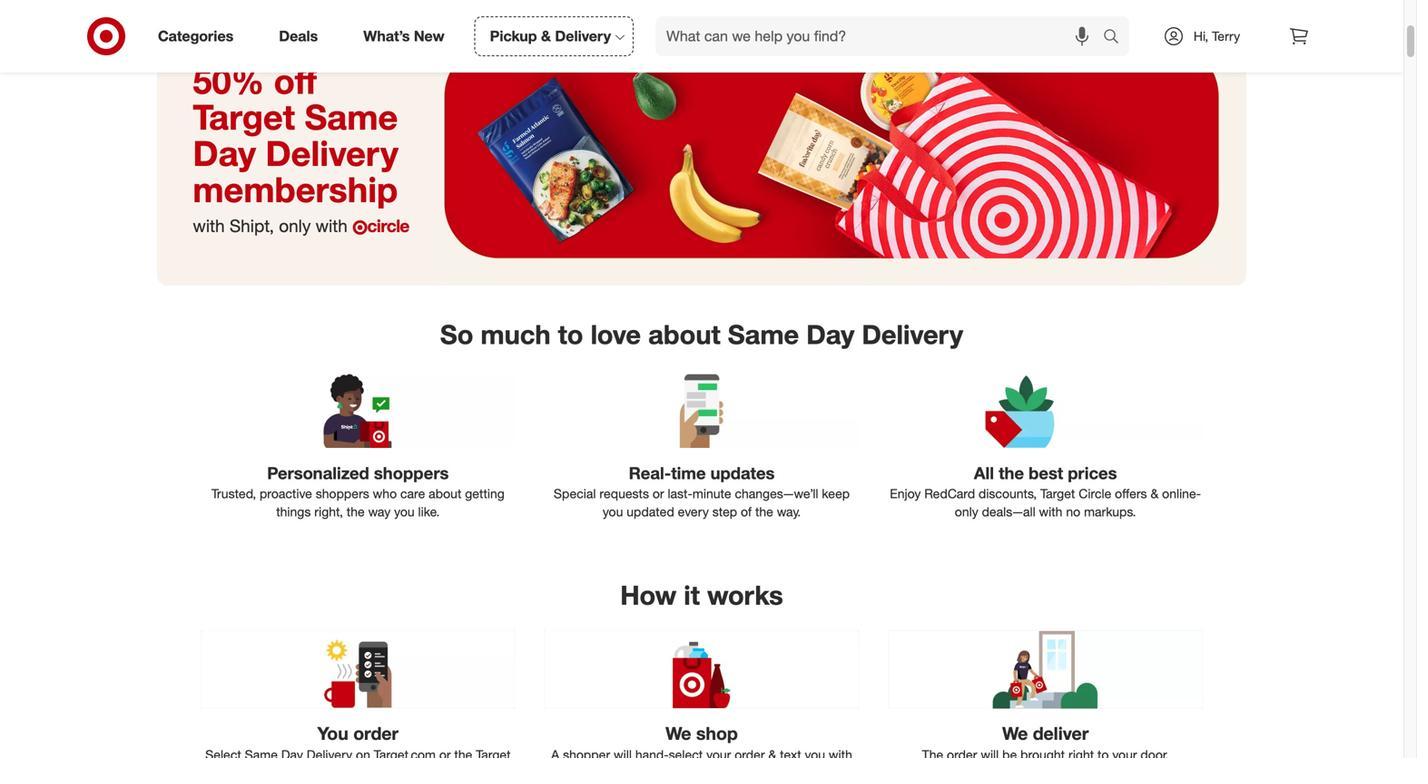 Task type: locate. For each thing, give the bounding box(es) containing it.
the left the way
[[347, 504, 365, 520]]

care
[[400, 486, 425, 502]]

with down membership
[[316, 216, 348, 236]]

time
[[671, 463, 706, 484]]

proactive
[[260, 486, 312, 502]]

you
[[394, 504, 415, 520], [603, 504, 623, 520]]

the right of
[[755, 504, 773, 520]]

0 vertical spatial day
[[193, 132, 256, 174]]

minute
[[693, 486, 731, 502]]

2 we from the left
[[1002, 724, 1028, 745]]

1 vertical spatial day
[[806, 319, 855, 351]]

& inside "all the best prices enjoy redcard discounts, target circle offers & online- only deals—all with no markups."
[[1151, 486, 1159, 502]]

2 horizontal spatial with
[[1039, 504, 1063, 520]]

0 horizontal spatial about
[[429, 486, 461, 502]]

only down membership
[[279, 216, 311, 236]]

the inside "all the best prices enjoy redcard discounts, target circle offers & online- only deals—all with no markups."
[[999, 463, 1024, 484]]

you order
[[317, 724, 399, 745]]

1 horizontal spatial we
[[1002, 724, 1028, 745]]

0 horizontal spatial only
[[279, 216, 311, 236]]

shoppers up right,
[[316, 486, 369, 502]]

way
[[368, 504, 391, 520]]

shoppers up the care
[[374, 463, 449, 484]]

1 we from the left
[[665, 724, 691, 745]]

1 vertical spatial target
[[1040, 486, 1075, 502]]

you down requests at the left
[[603, 504, 623, 520]]

2 horizontal spatial delivery
[[862, 319, 963, 351]]

the
[[999, 463, 1024, 484], [347, 504, 365, 520], [755, 504, 773, 520]]

trusted,
[[211, 486, 256, 502]]

with left the no
[[1039, 504, 1063, 520]]

shoppers
[[374, 463, 449, 484], [316, 486, 369, 502]]

so
[[440, 319, 473, 351]]

we for we shop
[[665, 724, 691, 745]]

1 vertical spatial only
[[955, 504, 978, 520]]

markups.
[[1084, 504, 1136, 520]]

1 horizontal spatial you
[[603, 504, 623, 520]]

50%
[[193, 60, 264, 102]]

& right pickup
[[541, 27, 551, 45]]

you
[[317, 724, 348, 745]]

2 horizontal spatial the
[[999, 463, 1024, 484]]

0 vertical spatial about
[[648, 319, 721, 351]]

1 horizontal spatial delivery
[[555, 27, 611, 45]]

offers
[[1115, 486, 1147, 502]]

deals
[[279, 27, 318, 45]]

about up like.
[[429, 486, 461, 502]]

2 you from the left
[[603, 504, 623, 520]]

it
[[684, 580, 700, 612]]

target down best
[[1040, 486, 1075, 502]]

hi, terry
[[1194, 28, 1240, 44]]

2 vertical spatial delivery
[[862, 319, 963, 351]]

1 vertical spatial about
[[429, 486, 461, 502]]

1 horizontal spatial shoppers
[[374, 463, 449, 484]]

deals—all
[[982, 504, 1035, 520]]

with left shipt,
[[193, 216, 225, 236]]

only
[[279, 216, 311, 236], [955, 504, 978, 520]]

every
[[678, 504, 709, 520]]

0 horizontal spatial delivery
[[266, 132, 398, 174]]

the inside personalized shoppers trusted, proactive shoppers who care about getting things right, the way you like.
[[347, 504, 365, 520]]

things
[[276, 504, 311, 520]]

0 horizontal spatial the
[[347, 504, 365, 520]]

0 horizontal spatial shoppers
[[316, 486, 369, 502]]

only inside "all the best prices enjoy redcard discounts, target circle offers & online- only deals—all with no markups."
[[955, 504, 978, 520]]

categories
[[158, 27, 233, 45]]

keep
[[822, 486, 850, 502]]

target inside "all the best prices enjoy redcard discounts, target circle offers & online- only deals—all with no markups."
[[1040, 486, 1075, 502]]

&
[[541, 27, 551, 45], [1151, 486, 1159, 502]]

works
[[707, 580, 783, 612]]

0 horizontal spatial &
[[541, 27, 551, 45]]

getting
[[465, 486, 505, 502]]

best
[[1029, 463, 1063, 484]]

1 horizontal spatial &
[[1151, 486, 1159, 502]]

1 horizontal spatial about
[[648, 319, 721, 351]]

1 vertical spatial shoppers
[[316, 486, 369, 502]]

target
[[193, 96, 295, 138], [1040, 486, 1075, 502]]

0 vertical spatial only
[[279, 216, 311, 236]]

target up membership
[[193, 96, 295, 138]]

we for we deliver
[[1002, 724, 1028, 745]]

all
[[974, 463, 994, 484]]

about
[[648, 319, 721, 351], [429, 486, 461, 502]]

only down redcard
[[955, 504, 978, 520]]

about right love
[[648, 319, 721, 351]]

the inside real-time updates special requests or last-minute changes—we'll keep you updated every step of the way.
[[755, 504, 773, 520]]

1 horizontal spatial only
[[955, 504, 978, 520]]

we left shop
[[665, 724, 691, 745]]

real-
[[629, 463, 671, 484]]

membership
[[193, 168, 398, 211]]

enjoy
[[890, 486, 921, 502]]

1 horizontal spatial same
[[728, 319, 799, 351]]

updates
[[710, 463, 775, 484]]

way.
[[777, 504, 801, 520]]

what's new
[[363, 27, 444, 45]]

& right offers
[[1151, 486, 1159, 502]]

order
[[353, 724, 399, 745]]

delivery
[[555, 27, 611, 45], [266, 132, 398, 174], [862, 319, 963, 351]]

you down the care
[[394, 504, 415, 520]]

0 horizontal spatial we
[[665, 724, 691, 745]]

1 vertical spatial delivery
[[266, 132, 398, 174]]

we
[[665, 724, 691, 745], [1002, 724, 1028, 745]]

all the best prices enjoy redcard discounts, target circle offers & online- only deals—all with no markups.
[[890, 463, 1201, 520]]

0 horizontal spatial same
[[305, 96, 398, 138]]

the up discounts,
[[999, 463, 1024, 484]]

with
[[193, 216, 225, 236], [316, 216, 348, 236], [1039, 504, 1063, 520]]

to
[[558, 319, 583, 351]]

you inside real-time updates special requests or last-minute changes—we'll keep you updated every step of the way.
[[603, 504, 623, 520]]

1 vertical spatial &
[[1151, 486, 1159, 502]]

0 horizontal spatial you
[[394, 504, 415, 520]]

0 vertical spatial shoppers
[[374, 463, 449, 484]]

we left deliver
[[1002, 724, 1028, 745]]

day
[[193, 132, 256, 174], [806, 319, 855, 351]]

50% off target same day delivery membership
[[193, 60, 398, 211]]

1 horizontal spatial the
[[755, 504, 773, 520]]

like.
[[418, 504, 440, 520]]

0 horizontal spatial day
[[193, 132, 256, 174]]

1 horizontal spatial target
[[1040, 486, 1075, 502]]

discounts,
[[979, 486, 1037, 502]]

new
[[414, 27, 444, 45]]

1 you from the left
[[394, 504, 415, 520]]

hi,
[[1194, 28, 1208, 44]]

categories link
[[143, 16, 256, 56]]

what's new link
[[348, 16, 467, 56]]

0 horizontal spatial target
[[193, 96, 295, 138]]

0 vertical spatial target
[[193, 96, 295, 138]]

same
[[305, 96, 398, 138], [728, 319, 799, 351]]

prices
[[1068, 463, 1117, 484]]

with inside "all the best prices enjoy redcard discounts, target circle offers & online- only deals—all with no markups."
[[1039, 504, 1063, 520]]

no
[[1066, 504, 1080, 520]]

0 vertical spatial same
[[305, 96, 398, 138]]

real-time updates special requests or last-minute changes—we'll keep you updated every step of the way.
[[554, 463, 850, 520]]



Task type: vqa. For each thing, say whether or not it's contained in the screenshot.
the bottommost THEIR
no



Task type: describe. For each thing, give the bounding box(es) containing it.
how it works
[[620, 580, 783, 612]]

shop
[[696, 724, 738, 745]]

of
[[741, 504, 752, 520]]

with shipt, only with
[[193, 216, 352, 236]]

or
[[653, 486, 664, 502]]

what's
[[363, 27, 410, 45]]

off
[[274, 60, 317, 102]]

0 horizontal spatial with
[[193, 216, 225, 236]]

What can we help you find? suggestions appear below search field
[[655, 16, 1107, 56]]

1 horizontal spatial with
[[316, 216, 348, 236]]

deals link
[[263, 16, 341, 56]]

about inside personalized shoppers trusted, proactive shoppers who care about getting things right, the way you like.
[[429, 486, 461, 502]]

same inside 50% off target same day delivery membership
[[305, 96, 398, 138]]

pickup & delivery link
[[474, 16, 634, 56]]

you inside personalized shoppers trusted, proactive shoppers who care about getting things right, the way you like.
[[394, 504, 415, 520]]

search button
[[1095, 16, 1138, 60]]

changes—we'll
[[735, 486, 818, 502]]

who
[[373, 486, 397, 502]]

right,
[[314, 504, 343, 520]]

online-
[[1162, 486, 1201, 502]]

so much to love about same day delivery
[[440, 319, 963, 351]]

pickup & delivery
[[490, 27, 611, 45]]

special
[[554, 486, 596, 502]]

circle
[[1079, 486, 1111, 502]]

personalized shoppers trusted, proactive shoppers who care about getting things right, the way you like.
[[211, 463, 505, 520]]

delivery inside 50% off target same day delivery membership
[[266, 132, 398, 174]]

redcard
[[924, 486, 975, 502]]

circle
[[367, 216, 409, 236]]

search
[[1095, 29, 1138, 47]]

much
[[481, 319, 551, 351]]

day inside 50% off target same day delivery membership
[[193, 132, 256, 174]]

1 horizontal spatial day
[[806, 319, 855, 351]]

personalized
[[267, 463, 369, 484]]

updated
[[627, 504, 674, 520]]

0 vertical spatial delivery
[[555, 27, 611, 45]]

love
[[591, 319, 641, 351]]

terry
[[1212, 28, 1240, 44]]

deliver
[[1033, 724, 1089, 745]]

we shop
[[665, 724, 738, 745]]

pickup
[[490, 27, 537, 45]]

target inside 50% off target same day delivery membership
[[193, 96, 295, 138]]

1 vertical spatial same
[[728, 319, 799, 351]]

how
[[620, 580, 676, 612]]

step
[[712, 504, 737, 520]]

requests
[[599, 486, 649, 502]]

0 vertical spatial &
[[541, 27, 551, 45]]

last-
[[668, 486, 693, 502]]

shipt,
[[230, 216, 274, 236]]

we deliver
[[1002, 724, 1089, 745]]



